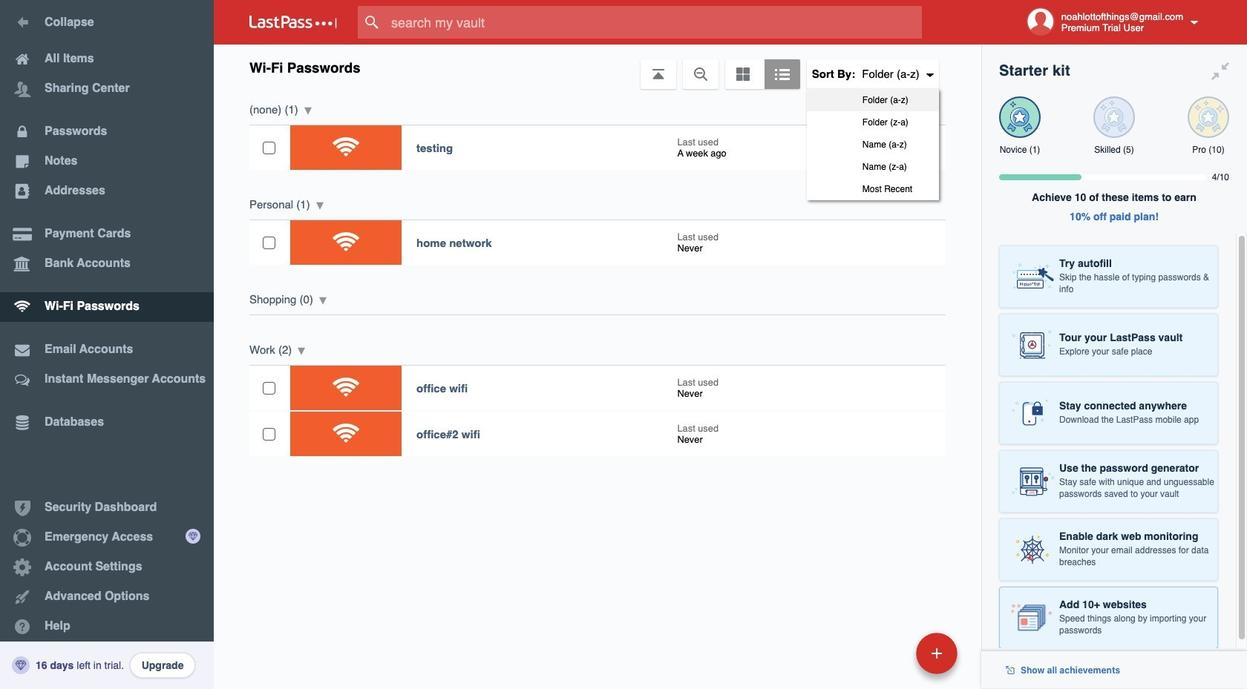 Task type: locate. For each thing, give the bounding box(es) containing it.
new item element
[[814, 633, 963, 675]]

search my vault text field
[[358, 6, 951, 39]]

Search search field
[[358, 6, 951, 39]]

main navigation navigation
[[0, 0, 214, 690]]



Task type: describe. For each thing, give the bounding box(es) containing it.
vault options navigation
[[214, 45, 981, 200]]

lastpass image
[[249, 16, 337, 29]]

new item navigation
[[814, 629, 967, 690]]



Task type: vqa. For each thing, say whether or not it's contained in the screenshot.
Main content main content
no



